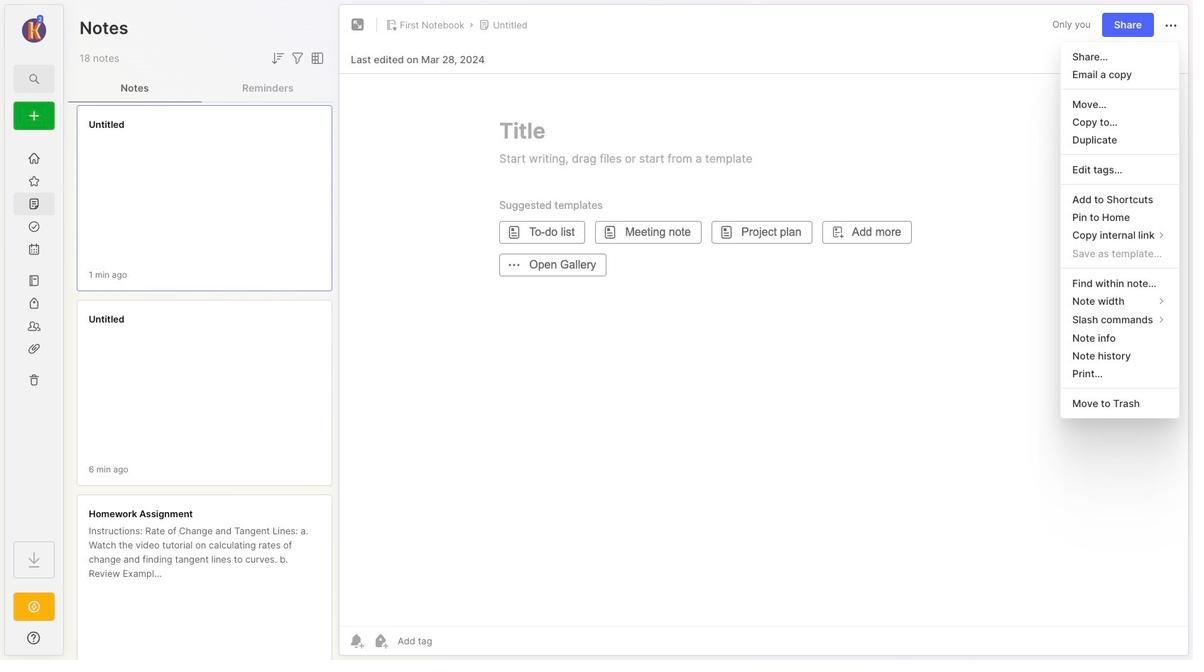 Task type: locate. For each thing, give the bounding box(es) containing it.
tree
[[5, 139, 63, 529]]

Add tag field
[[397, 635, 504, 647]]

tab list
[[68, 74, 335, 102]]

expand note image
[[350, 16, 367, 33]]

add a reminder image
[[348, 632, 365, 650]]

More actions field
[[1163, 16, 1180, 34]]

note window element
[[339, 4, 1190, 656]]

Copy internal link field
[[1062, 226, 1180, 244]]

Sort options field
[[269, 50, 286, 67]]



Task type: vqa. For each thing, say whether or not it's contained in the screenshot.
tree on the left of page
yes



Task type: describe. For each thing, give the bounding box(es) containing it.
add filters image
[[289, 50, 306, 67]]

tree inside main element
[[5, 139, 63, 529]]

upgrade image
[[26, 598, 43, 615]]

home image
[[27, 151, 41, 166]]

Note Editor text field
[[340, 73, 1189, 626]]

click to expand image
[[62, 634, 73, 651]]

main element
[[0, 0, 68, 660]]

more actions image
[[1163, 17, 1180, 34]]

Account field
[[5, 14, 63, 45]]

Note width field
[[1062, 292, 1180, 310]]

dropdown list menu
[[1062, 47, 1180, 412]]

View options field
[[306, 50, 326, 67]]

edit search image
[[26, 70, 43, 87]]

Slash commands field
[[1062, 310, 1180, 329]]

WHAT'S NEW field
[[5, 627, 63, 650]]

add tag image
[[372, 632, 389, 650]]

Add filters field
[[289, 50, 306, 67]]



